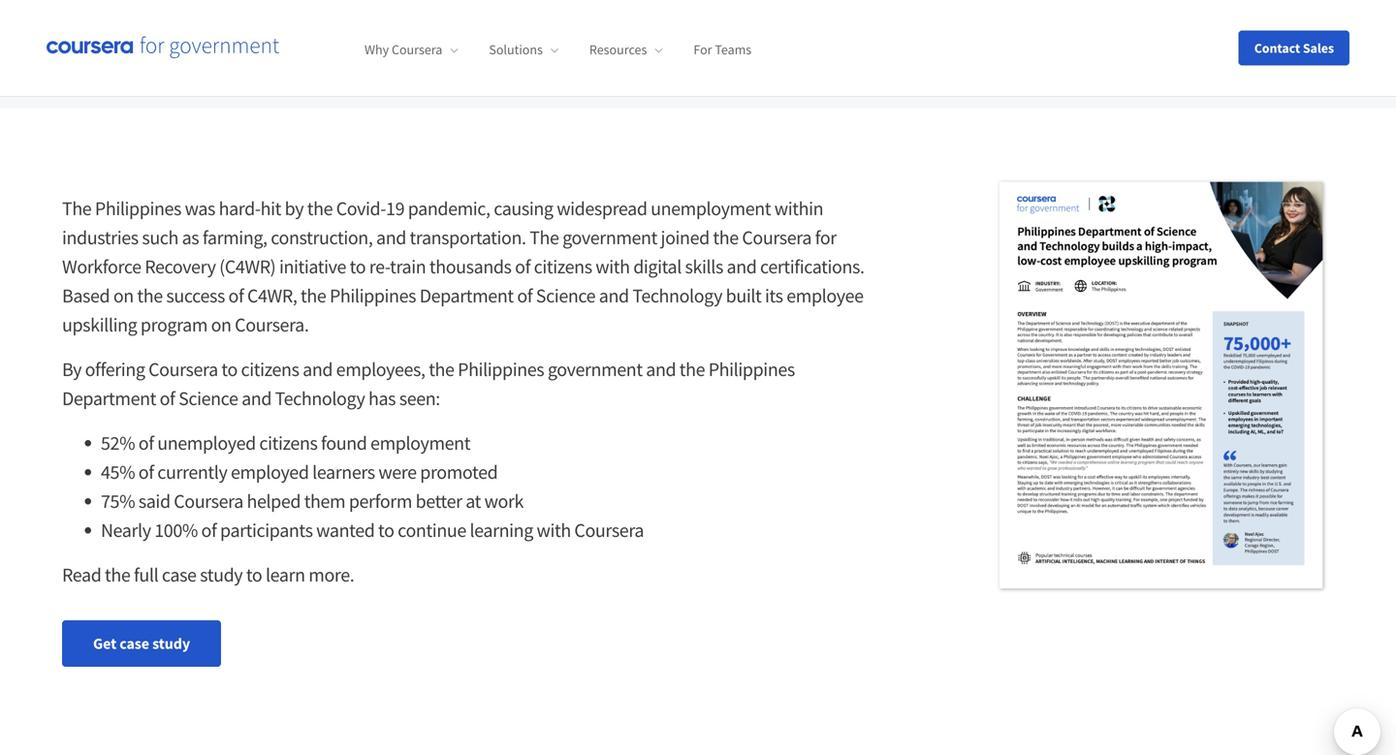 Task type: describe. For each thing, give the bounding box(es) containing it.
coursera.
[[235, 313, 309, 337]]

to left learn
[[246, 563, 262, 587]]

more.
[[309, 563, 354, 587]]

full
[[134, 563, 158, 587]]

read the full case study to learn more.
[[62, 563, 354, 587]]

resources
[[590, 41, 647, 58]]

as
[[182, 226, 199, 250]]

upskilling
[[62, 313, 137, 337]]

continue
[[398, 518, 466, 543]]

causing
[[494, 196, 554, 221]]

employed
[[231, 460, 309, 485]]

for
[[694, 41, 713, 58]]

of right 52%
[[138, 431, 154, 455]]

within
[[775, 196, 824, 221]]

digital
[[634, 255, 682, 279]]

construction,
[[271, 226, 373, 250]]

by
[[285, 196, 304, 221]]

study inside get case study link
[[152, 634, 190, 654]]

1 horizontal spatial on
[[211, 313, 231, 337]]

has
[[369, 387, 396, 411]]

joined
[[661, 226, 710, 250]]

pandemic,
[[408, 196, 490, 221]]

contact sales button
[[1239, 31, 1350, 65]]

to inside the by offering coursera to citizens and employees, the philippines government and the philippines department of science and technology has seen:
[[222, 357, 238, 382]]

c4g dost case study image
[[993, 171, 1335, 600]]

hit
[[261, 196, 281, 221]]

built
[[726, 284, 762, 308]]

its
[[765, 284, 783, 308]]

learning
[[470, 518, 533, 543]]

seen:
[[399, 387, 440, 411]]

unemployed
[[157, 431, 256, 455]]

science inside the philippines was hard-hit by the covid-19 pandemic, causing widespread unemployment within industries such as farming, construction, and transportation. the government joined the coursera for workforce recovery (c4wr) initiative to re-train thousands of citizens with digital skills and certifications. based on the success of c4wr, the philippines department of science and technology built its employee upskilling program on coursera.
[[536, 284, 596, 308]]

promoted
[[420, 460, 498, 485]]

teams
[[715, 41, 752, 58]]

re-
[[369, 255, 390, 279]]

why coursera link
[[365, 41, 458, 58]]

certifications.
[[761, 255, 865, 279]]

for teams link
[[694, 41, 752, 58]]

with inside the philippines was hard-hit by the covid-19 pandemic, causing widespread unemployment within industries such as farming, construction, and transportation. the government joined the coursera for workforce recovery (c4wr) initiative to re-train thousands of citizens with digital skills and certifications. based on the success of c4wr, the philippines department of science and technology built its employee upskilling program on coursera.
[[596, 255, 630, 279]]

technology inside the philippines was hard-hit by the covid-19 pandemic, causing widespread unemployment within industries such as farming, construction, and transportation. the government joined the coursera for workforce recovery (c4wr) initiative to re-train thousands of citizens with digital skills and certifications. based on the success of c4wr, the philippines department of science and technology built its employee upskilling program on coursera.
[[633, 284, 723, 308]]

farming,
[[203, 226, 267, 250]]

at
[[466, 489, 481, 514]]

0 vertical spatial case
[[162, 563, 197, 587]]

of right 45% in the bottom left of the page
[[138, 460, 154, 485]]

by offering coursera to citizens and employees, the philippines government and the philippines department of science and technology has seen:
[[62, 357, 795, 411]]

citizens inside 52% of unemployed citizens found employment 45% of currently employed learners were promoted 75% said coursera helped them perform better at work nearly 100% of participants wanted to continue learning with coursera
[[259, 431, 318, 455]]

hard-
[[219, 196, 261, 221]]

perform
[[349, 489, 412, 514]]

of down (c4wr)
[[228, 284, 244, 308]]

19
[[386, 196, 405, 221]]

helped
[[247, 489, 301, 514]]

said
[[138, 489, 170, 514]]

such
[[142, 226, 178, 250]]

read
[[62, 563, 101, 587]]

(c4wr)
[[219, 255, 276, 279]]

coursera for government image
[[47, 37, 279, 59]]

initiative
[[279, 255, 346, 279]]

52% of unemployed citizens found employment 45% of currently employed learners were promoted 75% said coursera helped them perform better at work nearly 100% of participants wanted to continue learning with coursera
[[101, 431, 644, 543]]

citizens inside the philippines was hard-hit by the covid-19 pandemic, causing widespread unemployment within industries such as farming, construction, and transportation. the government joined the coursera for workforce recovery (c4wr) initiative to re-train thousands of citizens with digital skills and certifications. based on the success of c4wr, the philippines department of science and technology built its employee upskilling program on coursera.
[[534, 255, 592, 279]]

of down transportation.
[[517, 284, 533, 308]]

contact sales
[[1255, 39, 1335, 57]]

science inside the by offering coursera to citizens and employees, the philippines government and the philippines department of science and technology has seen:
[[179, 387, 238, 411]]

0 vertical spatial study
[[200, 563, 243, 587]]

to inside the philippines was hard-hit by the covid-19 pandemic, causing widespread unemployment within industries such as farming, construction, and transportation. the government joined the coursera for workforce recovery (c4wr) initiative to re-train thousands of citizens with digital skills and certifications. based on the success of c4wr, the philippines department of science and technology built its employee upskilling program on coursera.
[[350, 255, 366, 279]]

them
[[304, 489, 346, 514]]

52%
[[101, 431, 135, 455]]

get case study
[[93, 634, 190, 654]]

success
[[166, 284, 225, 308]]

technology inside the by offering coursera to citizens and employees, the philippines government and the philippines department of science and technology has seen:
[[275, 387, 365, 411]]

citizens inside the by offering coursera to citizens and employees, the philippines government and the philippines department of science and technology has seen:
[[241, 357, 299, 382]]



Task type: vqa. For each thing, say whether or not it's contained in the screenshot.
•
no



Task type: locate. For each thing, give the bounding box(es) containing it.
1 vertical spatial technology
[[275, 387, 365, 411]]

solutions
[[489, 41, 543, 58]]

the
[[62, 196, 91, 221], [530, 226, 559, 250]]

currently
[[157, 460, 227, 485]]

science
[[536, 284, 596, 308], [179, 387, 238, 411]]

by
[[62, 357, 82, 382]]

department
[[420, 284, 514, 308], [62, 387, 156, 411]]

1 vertical spatial science
[[179, 387, 238, 411]]

0 horizontal spatial department
[[62, 387, 156, 411]]

employees,
[[336, 357, 425, 382]]

on
[[113, 284, 134, 308], [211, 313, 231, 337]]

study right get
[[152, 634, 190, 654]]

of up unemployed
[[160, 387, 175, 411]]

75%
[[101, 489, 135, 514]]

citizens down coursera.
[[241, 357, 299, 382]]

technology
[[633, 284, 723, 308], [275, 387, 365, 411]]

the
[[307, 196, 333, 221], [713, 226, 739, 250], [137, 284, 163, 308], [301, 284, 326, 308], [429, 357, 455, 382], [680, 357, 705, 382], [105, 563, 130, 587]]

was
[[185, 196, 215, 221]]

study down 'participants'
[[200, 563, 243, 587]]

1 horizontal spatial science
[[536, 284, 596, 308]]

program
[[141, 313, 208, 337]]

and
[[376, 226, 406, 250], [727, 255, 757, 279], [599, 284, 629, 308], [303, 357, 333, 382], [646, 357, 676, 382], [242, 387, 272, 411]]

were
[[379, 460, 417, 485]]

1 vertical spatial government
[[548, 357, 643, 382]]

employment
[[371, 431, 471, 455]]

employee
[[787, 284, 864, 308]]

thousands
[[430, 255, 512, 279]]

widespread
[[557, 196, 648, 221]]

of inside the by offering coursera to citizens and employees, the philippines government and the philippines department of science and technology has seen:
[[160, 387, 175, 411]]

0 vertical spatial the
[[62, 196, 91, 221]]

45%
[[101, 460, 135, 485]]

with left digital
[[596, 255, 630, 279]]

of right thousands
[[515, 255, 531, 279]]

technology up found
[[275, 387, 365, 411]]

on down success
[[211, 313, 231, 337]]

the philippines was hard-hit by the covid-19 pandemic, causing widespread unemployment within industries such as farming, construction, and transportation. the government joined the coursera for workforce recovery (c4wr) initiative to re-train thousands of citizens with digital skills and certifications. based on the success of c4wr, the philippines department of science and technology built its employee upskilling program on coursera.
[[62, 196, 865, 337]]

department down thousands
[[420, 284, 514, 308]]

1 vertical spatial citizens
[[241, 357, 299, 382]]

1 vertical spatial on
[[211, 313, 231, 337]]

with
[[596, 255, 630, 279], [537, 518, 571, 543]]

to left re-
[[350, 255, 366, 279]]

case
[[162, 563, 197, 587], [120, 634, 149, 654]]

get
[[93, 634, 117, 654]]

case right get
[[120, 634, 149, 654]]

2 vertical spatial citizens
[[259, 431, 318, 455]]

skills
[[685, 255, 724, 279]]

1 vertical spatial department
[[62, 387, 156, 411]]

citizens down widespread
[[534, 255, 592, 279]]

industries
[[62, 226, 138, 250]]

of right 100%
[[201, 518, 217, 543]]

resources link
[[590, 41, 663, 58]]

transportation.
[[410, 226, 526, 250]]

0 vertical spatial government
[[563, 226, 658, 250]]

why
[[365, 41, 389, 58]]

to down coursera.
[[222, 357, 238, 382]]

better
[[416, 489, 462, 514]]

recovery
[[145, 255, 216, 279]]

1 vertical spatial with
[[537, 518, 571, 543]]

for teams
[[694, 41, 752, 58]]

found
[[321, 431, 367, 455]]

unemployment
[[651, 196, 771, 221]]

1 horizontal spatial technology
[[633, 284, 723, 308]]

to
[[350, 255, 366, 279], [222, 357, 238, 382], [378, 518, 394, 543], [246, 563, 262, 587]]

on down workforce at the left top of page
[[113, 284, 134, 308]]

0 vertical spatial with
[[596, 255, 630, 279]]

wanted
[[316, 518, 375, 543]]

0 vertical spatial citizens
[[534, 255, 592, 279]]

government inside the philippines was hard-hit by the covid-19 pandemic, causing widespread unemployment within industries such as farming, construction, and transportation. the government joined the coursera for workforce recovery (c4wr) initiative to re-train thousands of citizens with digital skills and certifications. based on the success of c4wr, the philippines department of science and technology built its employee upskilling program on coursera.
[[563, 226, 658, 250]]

citizens up 'employed'
[[259, 431, 318, 455]]

1 horizontal spatial case
[[162, 563, 197, 587]]

learners
[[312, 460, 375, 485]]

0 horizontal spatial technology
[[275, 387, 365, 411]]

0 horizontal spatial on
[[113, 284, 134, 308]]

learn
[[266, 563, 305, 587]]

philippines
[[95, 196, 181, 221], [330, 284, 416, 308], [458, 357, 544, 382], [709, 357, 795, 382]]

based
[[62, 284, 110, 308]]

covid-
[[336, 196, 386, 221]]

train
[[390, 255, 426, 279]]

c4wr,
[[247, 284, 297, 308]]

0 horizontal spatial case
[[120, 634, 149, 654]]

science up unemployed
[[179, 387, 238, 411]]

work
[[485, 489, 524, 514]]

study
[[200, 563, 243, 587], [152, 634, 190, 654]]

0 horizontal spatial science
[[179, 387, 238, 411]]

1 vertical spatial case
[[120, 634, 149, 654]]

1 horizontal spatial the
[[530, 226, 559, 250]]

0 horizontal spatial study
[[152, 634, 190, 654]]

1 vertical spatial the
[[530, 226, 559, 250]]

nearly
[[101, 518, 151, 543]]

department down the offering
[[62, 387, 156, 411]]

technology down digital
[[633, 284, 723, 308]]

1 horizontal spatial study
[[200, 563, 243, 587]]

0 vertical spatial science
[[536, 284, 596, 308]]

0 vertical spatial department
[[420, 284, 514, 308]]

workforce
[[62, 255, 141, 279]]

department inside the by offering coursera to citizens and employees, the philippines government and the philippines department of science and technology has seen:
[[62, 387, 156, 411]]

with right learning
[[537, 518, 571, 543]]

with inside 52% of unemployed citizens found employment 45% of currently employed learners were promoted 75% said coursera helped them perform better at work nearly 100% of participants wanted to continue learning with coursera
[[537, 518, 571, 543]]

why coursera
[[365, 41, 443, 58]]

coursera inside the by offering coursera to citizens and employees, the philippines government and the philippines department of science and technology has seen:
[[149, 357, 218, 382]]

to down 'perform'
[[378, 518, 394, 543]]

coursera
[[392, 41, 443, 58], [742, 226, 812, 250], [149, 357, 218, 382], [174, 489, 243, 514], [575, 518, 644, 543]]

department inside the philippines was hard-hit by the covid-19 pandemic, causing widespread unemployment within industries such as farming, construction, and transportation. the government joined the coursera for workforce recovery (c4wr) initiative to re-train thousands of citizens with digital skills and certifications. based on the success of c4wr, the philippines department of science and technology built its employee upskilling program on coursera.
[[420, 284, 514, 308]]

case right full
[[162, 563, 197, 587]]

offering
[[85, 357, 145, 382]]

1 horizontal spatial department
[[420, 284, 514, 308]]

sales
[[1304, 39, 1335, 57]]

contact
[[1255, 39, 1301, 57]]

1 horizontal spatial with
[[596, 255, 630, 279]]

get case study link
[[62, 621, 221, 667]]

science down widespread
[[536, 284, 596, 308]]

0 horizontal spatial the
[[62, 196, 91, 221]]

the down "causing"
[[530, 226, 559, 250]]

100%
[[154, 518, 198, 543]]

citizens
[[534, 255, 592, 279], [241, 357, 299, 382], [259, 431, 318, 455]]

government inside the by offering coursera to citizens and employees, the philippines government and the philippines department of science and technology has seen:
[[548, 357, 643, 382]]

0 vertical spatial on
[[113, 284, 134, 308]]

1 vertical spatial study
[[152, 634, 190, 654]]

0 horizontal spatial with
[[537, 518, 571, 543]]

participants
[[220, 518, 313, 543]]

solutions link
[[489, 41, 559, 58]]

the up industries
[[62, 196, 91, 221]]

for
[[815, 226, 837, 250]]

0 vertical spatial technology
[[633, 284, 723, 308]]

to inside 52% of unemployed citizens found employment 45% of currently employed learners were promoted 75% said coursera helped them perform better at work nearly 100% of participants wanted to continue learning with coursera
[[378, 518, 394, 543]]

coursera inside the philippines was hard-hit by the covid-19 pandemic, causing widespread unemployment within industries such as farming, construction, and transportation. the government joined the coursera for workforce recovery (c4wr) initiative to re-train thousands of citizens with digital skills and certifications. based on the success of c4wr, the philippines department of science and technology built its employee upskilling program on coursera.
[[742, 226, 812, 250]]



